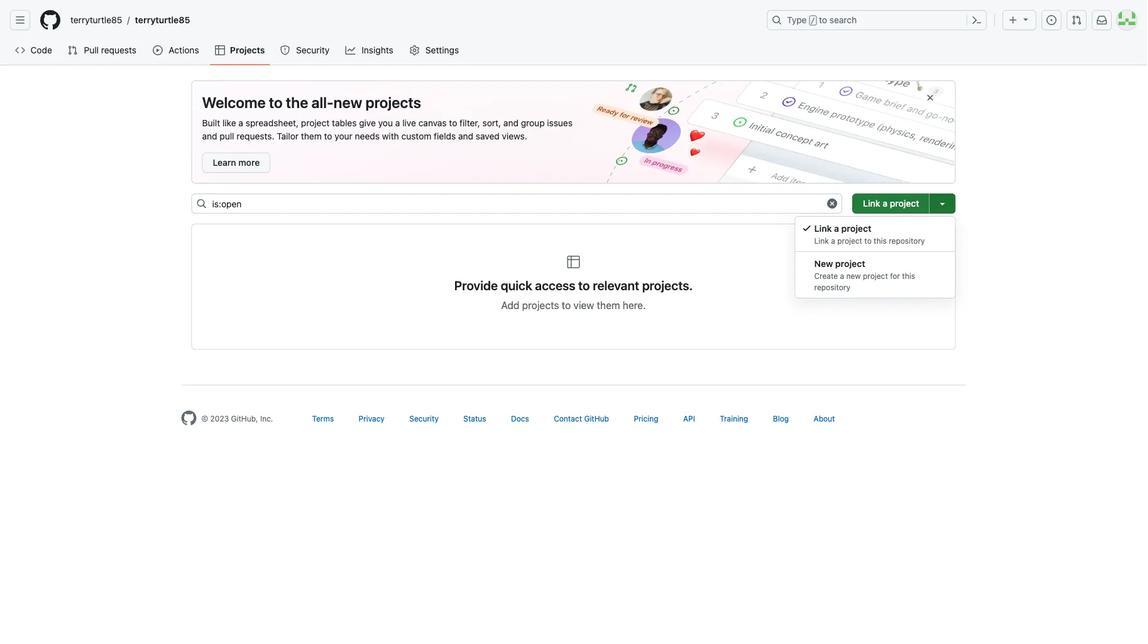 Task type: describe. For each thing, give the bounding box(es) containing it.
terryturtle85 / terryturtle85
[[70, 15, 190, 25]]

project inside the welcome to the all-new projects built like a spreadsheet, project tables give you a live canvas to filter, sort, and group issues and pull requests. tailor them to your needs with custom fields and saved views.
[[301, 118, 330, 128]]

api
[[684, 415, 696, 424]]

the
[[286, 94, 308, 111]]

table image
[[215, 45, 225, 55]]

homepage image
[[40, 10, 60, 30]]

you
[[378, 118, 393, 128]]

/ for terryturtle85
[[127, 15, 130, 25]]

issues
[[547, 118, 573, 128]]

link a project link a project to this repository
[[815, 223, 926, 245]]

to up spreadsheet, on the left top
[[269, 94, 283, 111]]

relevant
[[593, 278, 640, 293]]

new for all-
[[334, 94, 362, 111]]

to left view on the top of the page
[[562, 299, 571, 311]]

projects inside provide quick access to relevant projects. add projects to view them here.
[[523, 299, 559, 311]]

views.
[[502, 131, 528, 141]]

search image
[[197, 199, 207, 209]]

actions link
[[148, 41, 205, 60]]

0 horizontal spatial security link
[[275, 41, 336, 60]]

to inside link a project link a project to this repository
[[865, 236, 872, 245]]

a left live
[[396, 118, 400, 128]]

gear image
[[410, 45, 420, 55]]

project down link a project popup button
[[842, 223, 872, 234]]

search
[[830, 15, 857, 25]]

link for link a project
[[864, 198, 881, 209]]

training
[[720, 415, 749, 424]]

learn more link
[[202, 153, 271, 173]]

actions
[[169, 45, 199, 55]]

2 horizontal spatial and
[[504, 118, 519, 128]]

/ for type
[[811, 16, 816, 25]]

to left search
[[820, 15, 828, 25]]

repository for project
[[889, 236, 926, 245]]

table image
[[566, 255, 581, 270]]

new for a
[[847, 272, 861, 281]]

built
[[202, 118, 220, 128]]

code image
[[15, 45, 25, 55]]

play image
[[153, 45, 163, 55]]

live
[[403, 118, 416, 128]]

projects.
[[643, 278, 693, 293]]

link a project button
[[853, 194, 930, 214]]

shield image
[[280, 45, 290, 55]]

provide quick access to relevant projects. add projects to view them here.
[[455, 278, 693, 311]]

plus image
[[1009, 15, 1019, 25]]

this for new project
[[903, 272, 916, 281]]

here.
[[623, 299, 646, 311]]

project left for
[[864, 272, 889, 281]]

github
[[585, 415, 609, 424]]

new
[[815, 259, 834, 269]]

pull
[[220, 131, 234, 141]]

to up view on the top of the page
[[579, 278, 590, 293]]

check image
[[802, 223, 812, 233]]

privacy link
[[359, 415, 385, 424]]

requests.
[[237, 131, 275, 141]]

learn more
[[213, 158, 260, 168]]

to up fields at left top
[[449, 118, 457, 128]]

pull
[[84, 45, 99, 55]]

a inside popup button
[[883, 198, 888, 209]]

pricing link
[[634, 415, 659, 424]]

1 horizontal spatial and
[[459, 131, 474, 141]]

2 terryturtle85 from the left
[[135, 15, 190, 25]]

contact github link
[[554, 415, 609, 424]]

1 vertical spatial security link
[[410, 415, 439, 424]]

type
[[787, 15, 807, 25]]

link a project
[[864, 198, 920, 209]]

a right like
[[239, 118, 243, 128]]

status link
[[464, 415, 487, 424]]

contact github
[[554, 415, 609, 424]]

1 horizontal spatial security
[[410, 415, 439, 424]]

create
[[815, 272, 838, 281]]

about
[[814, 415, 836, 424]]

all-
[[312, 94, 334, 111]]

project right 'new'
[[836, 259, 866, 269]]

them inside the welcome to the all-new projects built like a spreadsheet, project tables give you a live canvas to filter, sort, and group issues and pull requests. tailor them to your needs with custom fields and saved views.
[[301, 131, 322, 141]]

link a project radio item
[[796, 217, 956, 252]]

settings
[[426, 45, 459, 55]]

this for link a project
[[874, 236, 887, 245]]

triangle down image
[[1021, 14, 1032, 24]]

a inside new project create a new project for this repository
[[841, 272, 845, 281]]

insights
[[362, 45, 394, 55]]

0 vertical spatial git pull request image
[[1072, 15, 1082, 25]]

access
[[535, 278, 576, 293]]

sort,
[[483, 118, 501, 128]]

your
[[335, 131, 353, 141]]

Search all projects text field
[[192, 194, 843, 214]]

pull requests
[[84, 45, 136, 55]]

terms
[[312, 415, 334, 424]]

custom
[[402, 131, 432, 141]]

projects
[[230, 45, 265, 55]]

learn
[[213, 158, 236, 168]]

new project create a new project for this repository
[[815, 259, 916, 292]]

blog
[[774, 415, 789, 424]]

security inside 'link'
[[296, 45, 330, 55]]



Task type: vqa. For each thing, say whether or not it's contained in the screenshot.
New
yes



Task type: locate. For each thing, give the bounding box(es) containing it.
this up new project create a new project for this repository
[[874, 236, 887, 245]]

command palette image
[[972, 15, 982, 25]]

canvas
[[419, 118, 447, 128]]

new up tables at the top left of page
[[334, 94, 362, 111]]

1 horizontal spatial repository
[[889, 236, 926, 245]]

them down relevant
[[597, 299, 621, 311]]

tailor
[[277, 131, 299, 141]]

code link
[[10, 41, 57, 60]]

0 vertical spatial security link
[[275, 41, 336, 60]]

0 vertical spatial link
[[864, 198, 881, 209]]

a right 'create'
[[841, 272, 845, 281]]

graph image
[[346, 45, 356, 55]]

needs
[[355, 131, 380, 141]]

2 terryturtle85 link from the left
[[130, 10, 195, 30]]

to
[[820, 15, 828, 25], [269, 94, 283, 111], [449, 118, 457, 128], [324, 131, 332, 141], [865, 236, 872, 245], [579, 278, 590, 293], [562, 299, 571, 311]]

group
[[521, 118, 545, 128]]

1 horizontal spatial this
[[903, 272, 916, 281]]

repository down 'create'
[[815, 283, 851, 292]]

contact
[[554, 415, 582, 424]]

1 horizontal spatial them
[[597, 299, 621, 311]]

menu
[[795, 216, 956, 299]]

1 vertical spatial projects
[[523, 299, 559, 311]]

homepage image
[[181, 411, 197, 426]]

project up link a project radio item
[[890, 198, 920, 209]]

1 horizontal spatial terryturtle85 link
[[130, 10, 195, 30]]

terryturtle85 link
[[65, 10, 127, 30], [130, 10, 195, 30]]

1 terryturtle85 link from the left
[[65, 10, 127, 30]]

git pull request image left pull
[[68, 45, 78, 55]]

link right check image
[[815, 223, 832, 234]]

about link
[[814, 415, 836, 424]]

0 vertical spatial them
[[301, 131, 322, 141]]

provide
[[455, 278, 498, 293]]

pull requests link
[[62, 41, 143, 60]]

git pull request image right issue opened image
[[1072, 15, 1082, 25]]

1 horizontal spatial terryturtle85
[[135, 15, 190, 25]]

github,
[[231, 415, 258, 424]]

them right tailor
[[301, 131, 322, 141]]

1 vertical spatial new
[[847, 272, 861, 281]]

link for link a project link a project to this repository
[[815, 223, 832, 234]]

new
[[334, 94, 362, 111], [847, 272, 861, 281]]

notifications image
[[1098, 15, 1108, 25]]

projects up you
[[366, 94, 421, 111]]

0 vertical spatial repository
[[889, 236, 926, 245]]

/ inside type / to search
[[811, 16, 816, 25]]

terryturtle85 up pull
[[70, 15, 122, 25]]

and up views.
[[504, 118, 519, 128]]

security link
[[275, 41, 336, 60], [410, 415, 439, 424]]

git pull request image inside pull requests link
[[68, 45, 78, 55]]

terms link
[[312, 415, 334, 424]]

projects inside the welcome to the all-new projects built like a spreadsheet, project tables give you a live canvas to filter, sort, and group issues and pull requests. tailor them to your needs with custom fields and saved views.
[[366, 94, 421, 111]]

saved
[[476, 131, 500, 141]]

spreadsheet,
[[246, 118, 299, 128]]

1 vertical spatial security
[[410, 415, 439, 424]]

type / to search
[[787, 15, 857, 25]]

projects link
[[210, 41, 270, 60]]

project
[[301, 118, 330, 128], [890, 198, 920, 209], [842, 223, 872, 234], [838, 236, 863, 245], [836, 259, 866, 269], [864, 272, 889, 281]]

and down filter,
[[459, 131, 474, 141]]

link up 'new'
[[815, 236, 829, 245]]

pricing
[[634, 415, 659, 424]]

this inside link a project link a project to this repository
[[874, 236, 887, 245]]

a up link a project radio item
[[883, 198, 888, 209]]

api link
[[684, 415, 696, 424]]

add
[[502, 299, 520, 311]]

docs
[[511, 415, 529, 424]]

1 vertical spatial repository
[[815, 283, 851, 292]]

more
[[239, 158, 260, 168]]

insights link
[[341, 41, 400, 60]]

and
[[504, 118, 519, 128], [202, 131, 217, 141], [459, 131, 474, 141]]

to up new project create a new project for this repository
[[865, 236, 872, 245]]

project inside popup button
[[890, 198, 920, 209]]

projects
[[366, 94, 421, 111], [523, 299, 559, 311]]

0 vertical spatial security
[[296, 45, 330, 55]]

list
[[65, 10, 760, 30]]

status
[[464, 415, 487, 424]]

/
[[127, 15, 130, 25], [811, 16, 816, 25]]

them
[[301, 131, 322, 141], [597, 299, 621, 311]]

terryturtle85 link up pull
[[65, 10, 127, 30]]

project up new project create a new project for this repository
[[838, 236, 863, 245]]

clear image
[[828, 199, 838, 209]]

security
[[296, 45, 330, 55], [410, 415, 439, 424]]

and down built
[[202, 131, 217, 141]]

view
[[574, 299, 595, 311]]

quick
[[501, 278, 533, 293]]

terryturtle85 link up play icon
[[130, 10, 195, 30]]

0 vertical spatial this
[[874, 236, 887, 245]]

link inside popup button
[[864, 198, 881, 209]]

close image
[[926, 93, 936, 103]]

to left your
[[324, 131, 332, 141]]

1 vertical spatial them
[[597, 299, 621, 311]]

repository up for
[[889, 236, 926, 245]]

1 horizontal spatial git pull request image
[[1072, 15, 1082, 25]]

new inside the welcome to the all-new projects built like a spreadsheet, project tables give you a live canvas to filter, sort, and group issues and pull requests. tailor them to your needs with custom fields and saved views.
[[334, 94, 362, 111]]

with
[[382, 131, 399, 141]]

list containing terryturtle85 / terryturtle85
[[65, 10, 760, 30]]

this right for
[[903, 272, 916, 281]]

privacy
[[359, 415, 385, 424]]

give
[[359, 118, 376, 128]]

filter,
[[460, 118, 480, 128]]

docs link
[[511, 415, 529, 424]]

0 vertical spatial new
[[334, 94, 362, 111]]

new right 'create'
[[847, 272, 861, 281]]

repository
[[889, 236, 926, 245], [815, 283, 851, 292]]

1 horizontal spatial new
[[847, 272, 861, 281]]

0 horizontal spatial repository
[[815, 283, 851, 292]]

© 2023 github, inc.
[[202, 415, 273, 424]]

issue opened image
[[1047, 15, 1057, 25]]

0 horizontal spatial projects
[[366, 94, 421, 111]]

1 vertical spatial git pull request image
[[68, 45, 78, 55]]

git pull request image
[[1072, 15, 1082, 25], [68, 45, 78, 55]]

0 vertical spatial projects
[[366, 94, 421, 111]]

0 horizontal spatial this
[[874, 236, 887, 245]]

training link
[[720, 415, 749, 424]]

repository inside new project create a new project for this repository
[[815, 283, 851, 292]]

for
[[891, 272, 901, 281]]

0 horizontal spatial git pull request image
[[68, 45, 78, 55]]

1 vertical spatial link
[[815, 223, 832, 234]]

requests
[[101, 45, 136, 55]]

0 horizontal spatial security
[[296, 45, 330, 55]]

/ inside terryturtle85 / terryturtle85
[[127, 15, 130, 25]]

security right shield image
[[296, 45, 330, 55]]

this
[[874, 236, 887, 245], [903, 272, 916, 281]]

link
[[864, 198, 881, 209], [815, 223, 832, 234], [815, 236, 829, 245]]

0 horizontal spatial and
[[202, 131, 217, 141]]

a up 'new'
[[832, 236, 836, 245]]

2 vertical spatial link
[[815, 236, 829, 245]]

code
[[31, 45, 52, 55]]

projects down 'access'
[[523, 299, 559, 311]]

settings link
[[405, 41, 465, 60]]

them inside provide quick access to relevant projects. add projects to view them here.
[[597, 299, 621, 311]]

inc.
[[260, 415, 273, 424]]

welcome
[[202, 94, 266, 111]]

tables
[[332, 118, 357, 128]]

repository for create
[[815, 283, 851, 292]]

1 vertical spatial this
[[903, 272, 916, 281]]

link up link a project link a project to this repository in the right of the page
[[864, 198, 881, 209]]

0 horizontal spatial terryturtle85 link
[[65, 10, 127, 30]]

terryturtle85 up play icon
[[135, 15, 190, 25]]

0 horizontal spatial them
[[301, 131, 322, 141]]

2023
[[210, 415, 229, 424]]

0 horizontal spatial terryturtle85
[[70, 15, 122, 25]]

1 terryturtle85 from the left
[[70, 15, 122, 25]]

1 horizontal spatial projects
[[523, 299, 559, 311]]

repository inside link a project link a project to this repository
[[889, 236, 926, 245]]

project down all-
[[301, 118, 330, 128]]

security link left status
[[410, 415, 439, 424]]

menu containing link a project
[[795, 216, 956, 299]]

security left status
[[410, 415, 439, 424]]

fields
[[434, 131, 456, 141]]

/ up the requests
[[127, 15, 130, 25]]

like
[[223, 118, 236, 128]]

a
[[239, 118, 243, 128], [396, 118, 400, 128], [883, 198, 888, 209], [835, 223, 840, 234], [832, 236, 836, 245], [841, 272, 845, 281]]

©
[[202, 415, 208, 424]]

a down 'clear' icon
[[835, 223, 840, 234]]

1 horizontal spatial security link
[[410, 415, 439, 424]]

security link left graph image
[[275, 41, 336, 60]]

0 horizontal spatial /
[[127, 15, 130, 25]]

new inside new project create a new project for this repository
[[847, 272, 861, 281]]

welcome to the all-new projects built like a spreadsheet, project tables give you a live canvas to filter, sort, and group issues and pull requests. tailor them to your needs with custom fields and saved views.
[[202, 94, 573, 141]]

terryturtle85
[[70, 15, 122, 25], [135, 15, 190, 25]]

/ right type in the top of the page
[[811, 16, 816, 25]]

blog link
[[774, 415, 789, 424]]

0 horizontal spatial new
[[334, 94, 362, 111]]

this inside new project create a new project for this repository
[[903, 272, 916, 281]]

1 horizontal spatial /
[[811, 16, 816, 25]]



